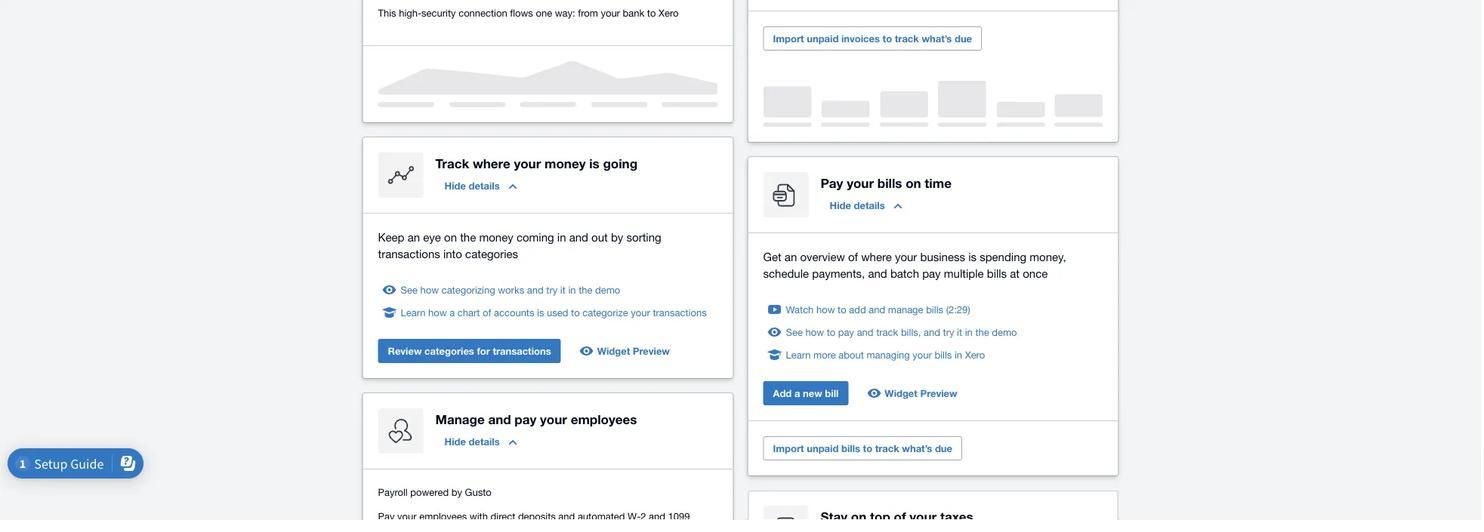 Task type: locate. For each thing, give the bounding box(es) containing it.
1 vertical spatial try
[[943, 326, 954, 338]]

1 vertical spatial money
[[479, 230, 513, 244]]

1 horizontal spatial a
[[795, 388, 800, 399]]

the
[[460, 230, 476, 244], [579, 284, 593, 296], [976, 326, 989, 338]]

money left coming
[[479, 230, 513, 244]]

details
[[469, 180, 500, 191], [854, 199, 885, 211], [469, 436, 500, 448]]

and inside the keep an eye on the money coming in and out by sorting transactions into categories
[[569, 230, 588, 244]]

details for and
[[469, 436, 500, 448]]

0 vertical spatial is
[[589, 156, 600, 171]]

2 unpaid from the top
[[807, 443, 839, 454]]

hide details down "track"
[[445, 180, 500, 191]]

details down "pay your bills on time"
[[854, 199, 885, 211]]

1 vertical spatial what's
[[902, 443, 932, 454]]

an for track
[[408, 230, 420, 244]]

bills inside button
[[842, 443, 860, 454]]

your right categorize
[[631, 307, 650, 318]]

2 vertical spatial transactions
[[493, 345, 551, 357]]

xero down (2:29)
[[965, 349, 985, 361]]

manage
[[435, 412, 485, 427]]

1 vertical spatial learn
[[786, 349, 811, 361]]

0 vertical spatial pay
[[922, 267, 941, 280]]

1 vertical spatial xero
[[965, 349, 985, 361]]

a
[[450, 307, 455, 318], [795, 388, 800, 399]]

managing
[[867, 349, 910, 361]]

bill
[[825, 388, 839, 399]]

bills down see how to pay and track bills, and try it in the demo link
[[935, 349, 952, 361]]

0 horizontal spatial due
[[935, 443, 953, 454]]

transactions down keep
[[378, 247, 440, 260]]

0 horizontal spatial transactions
[[378, 247, 440, 260]]

your up batch
[[895, 250, 917, 263]]

0 vertical spatial learn
[[401, 307, 426, 318]]

track
[[895, 32, 919, 44], [876, 326, 898, 338], [875, 443, 899, 454]]

unpaid down bill at the bottom
[[807, 443, 839, 454]]

by left gusto
[[452, 486, 462, 498]]

widget preview button down categorize
[[573, 339, 679, 363]]

0 vertical spatial on
[[906, 175, 921, 190]]

0 horizontal spatial of
[[483, 307, 491, 318]]

a inside button
[[795, 388, 800, 399]]

import unpaid bills to track what's due button
[[763, 437, 962, 461]]

0 vertical spatial try
[[546, 284, 558, 296]]

bills down 'spending'
[[987, 267, 1007, 280]]

what's for import unpaid invoices to track what's due
[[922, 32, 952, 44]]

2 horizontal spatial is
[[969, 250, 977, 263]]

invoices preview bar graph image
[[763, 81, 1103, 127]]

is up multiple
[[969, 250, 977, 263]]

1 horizontal spatial widget preview button
[[861, 381, 967, 406]]

is left used
[[537, 307, 544, 318]]

1 unpaid from the top
[[807, 32, 839, 44]]

1 vertical spatial an
[[785, 250, 797, 263]]

hide details button
[[435, 174, 526, 198], [821, 193, 912, 218], [435, 430, 526, 454]]

where right "track"
[[473, 156, 510, 171]]

gusto
[[465, 486, 492, 498]]

is inside get an overview of where your business is spending money, schedule payments, and batch pay multiple bills at once
[[969, 250, 977, 263]]

learn for learn how a chart of accounts is used to categorize your transactions
[[401, 307, 426, 318]]

how left chart
[[428, 307, 447, 318]]

of up payments,
[[848, 250, 858, 263]]

hide details
[[445, 180, 500, 191], [830, 199, 885, 211], [445, 436, 500, 448]]

1 vertical spatial a
[[795, 388, 800, 399]]

1 horizontal spatial on
[[906, 175, 921, 190]]

pay up the about
[[838, 326, 854, 338]]

details down manage
[[469, 436, 500, 448]]

try down (2:29)
[[943, 326, 954, 338]]

1 vertical spatial is
[[969, 250, 977, 263]]

multiple
[[944, 267, 984, 280]]

about
[[839, 349, 864, 361]]

0 vertical spatial by
[[611, 230, 623, 244]]

1 vertical spatial import
[[773, 443, 804, 454]]

2 horizontal spatial pay
[[922, 267, 941, 280]]

1 vertical spatial it
[[957, 326, 962, 338]]

transactions right categorize
[[653, 307, 707, 318]]

widget preview down managing
[[885, 388, 958, 399]]

1 horizontal spatial due
[[955, 32, 972, 44]]

what's inside import unpaid bills to track what's due button
[[902, 443, 932, 454]]

xero
[[659, 7, 679, 19], [965, 349, 985, 361]]

payroll powered by gusto
[[378, 486, 492, 498]]

and left out
[[569, 230, 588, 244]]

hide details down manage
[[445, 436, 500, 448]]

0 vertical spatial see
[[401, 284, 418, 296]]

0 vertical spatial hide details
[[445, 180, 500, 191]]

bank
[[623, 7, 645, 19]]

pay right manage
[[515, 412, 537, 427]]

0 vertical spatial details
[[469, 180, 500, 191]]

0 vertical spatial widget
[[597, 345, 630, 357]]

security
[[422, 7, 456, 19]]

2 horizontal spatial the
[[976, 326, 989, 338]]

going
[[603, 156, 638, 171]]

used
[[547, 307, 568, 318]]

0 vertical spatial preview
[[633, 345, 670, 357]]

pay down business
[[922, 267, 941, 280]]

how up more
[[806, 326, 824, 338]]

track money icon image
[[378, 153, 423, 198]]

the up the 'into'
[[460, 230, 476, 244]]

0 vertical spatial of
[[848, 250, 858, 263]]

0 vertical spatial widget preview button
[[573, 339, 679, 363]]

2 vertical spatial hide details
[[445, 436, 500, 448]]

hide
[[445, 180, 466, 191], [830, 199, 851, 211], [445, 436, 466, 448]]

see down keep
[[401, 284, 418, 296]]

widget preview button
[[573, 339, 679, 363], [861, 381, 967, 406]]

money left going
[[545, 156, 586, 171]]

widget down categorize
[[597, 345, 630, 357]]

0 vertical spatial what's
[[922, 32, 952, 44]]

1 horizontal spatial the
[[579, 284, 593, 296]]

1 vertical spatial see
[[786, 326, 803, 338]]

demo down at
[[992, 326, 1017, 338]]

due for import unpaid invoices to track what's due
[[955, 32, 972, 44]]

by
[[611, 230, 623, 244], [452, 486, 462, 498]]

of right chart
[[483, 307, 491, 318]]

categories
[[465, 247, 518, 260], [425, 345, 474, 357]]

new
[[803, 388, 822, 399]]

an inside get an overview of where your business is spending money, schedule payments, and batch pay multiple bills at once
[[785, 250, 797, 263]]

preview for bill
[[920, 388, 958, 399]]

batch
[[891, 267, 919, 280]]

widget preview down categorize
[[597, 345, 670, 357]]

1 horizontal spatial widget
[[885, 388, 918, 399]]

widget for review categories for transactions
[[597, 345, 630, 357]]

0 horizontal spatial preview
[[633, 345, 670, 357]]

widget down managing
[[885, 388, 918, 399]]

1 horizontal spatial see
[[786, 326, 803, 338]]

where
[[473, 156, 510, 171], [861, 250, 892, 263]]

0 vertical spatial it
[[560, 284, 566, 296]]

review categories for transactions
[[388, 345, 551, 357]]

where up batch
[[861, 250, 892, 263]]

1 vertical spatial by
[[452, 486, 462, 498]]

try
[[546, 284, 558, 296], [943, 326, 954, 338]]

1 vertical spatial pay
[[838, 326, 854, 338]]

unpaid
[[807, 32, 839, 44], [807, 443, 839, 454]]

hide details button down "track"
[[435, 174, 526, 198]]

0 vertical spatial categories
[[465, 247, 518, 260]]

payments,
[[812, 267, 865, 280]]

see
[[401, 284, 418, 296], [786, 326, 803, 338]]

1 vertical spatial widget preview button
[[861, 381, 967, 406]]

of
[[848, 250, 858, 263], [483, 307, 491, 318]]

0 vertical spatial import
[[773, 32, 804, 44]]

bills down 'add a new bill' button
[[842, 443, 860, 454]]

your inside get an overview of where your business is spending money, schedule payments, and batch pay multiple bills at once
[[895, 250, 917, 263]]

out
[[592, 230, 608, 244]]

1 vertical spatial hide details
[[830, 199, 885, 211]]

learn up review
[[401, 307, 426, 318]]

1 vertical spatial widget preview
[[885, 388, 958, 399]]

hide details down pay
[[830, 199, 885, 211]]

get
[[763, 250, 782, 263]]

to
[[647, 7, 656, 19], [883, 32, 892, 44], [838, 304, 847, 315], [571, 307, 580, 318], [827, 326, 836, 338], [863, 443, 873, 454]]

0 vertical spatial track
[[895, 32, 919, 44]]

it up used
[[560, 284, 566, 296]]

1 horizontal spatial money
[[545, 156, 586, 171]]

and left batch
[[868, 267, 887, 280]]

1 horizontal spatial learn
[[786, 349, 811, 361]]

the inside the keep an eye on the money coming in and out by sorting transactions into categories
[[460, 230, 476, 244]]

preview for transactions
[[633, 345, 670, 357]]

pay
[[922, 267, 941, 280], [838, 326, 854, 338], [515, 412, 537, 427]]

the down multiple
[[976, 326, 989, 338]]

0 vertical spatial an
[[408, 230, 420, 244]]

on left the time
[[906, 175, 921, 190]]

1 horizontal spatial by
[[611, 230, 623, 244]]

1 horizontal spatial an
[[785, 250, 797, 263]]

demo
[[595, 284, 620, 296], [992, 326, 1017, 338]]

0 horizontal spatial demo
[[595, 284, 620, 296]]

hide down "track"
[[445, 180, 466, 191]]

add
[[773, 388, 792, 399]]

hide details for track
[[445, 180, 500, 191]]

how
[[420, 284, 439, 296], [817, 304, 835, 315], [428, 307, 447, 318], [806, 326, 824, 338]]

review categories for transactions button
[[378, 339, 561, 363]]

payroll powered by gusto heading
[[378, 485, 718, 500]]

a left chart
[[450, 307, 455, 318]]

is left going
[[589, 156, 600, 171]]

money,
[[1030, 250, 1066, 263]]

1 vertical spatial categories
[[425, 345, 474, 357]]

sorting
[[627, 230, 661, 244]]

details for your
[[854, 199, 885, 211]]

categorizing
[[442, 284, 495, 296]]

chart
[[458, 307, 480, 318]]

import unpaid bills to track what's due
[[773, 443, 953, 454]]

1 vertical spatial details
[[854, 199, 885, 211]]

0 vertical spatial a
[[450, 307, 455, 318]]

powered
[[410, 486, 449, 498]]

0 vertical spatial xero
[[659, 7, 679, 19]]

see for see how categorizing works and try it in the demo
[[401, 284, 418, 296]]

0 horizontal spatial learn
[[401, 307, 426, 318]]

in
[[557, 230, 566, 244], [568, 284, 576, 296], [965, 326, 973, 338], [955, 349, 962, 361]]

money
[[545, 156, 586, 171], [479, 230, 513, 244]]

your down bills,
[[913, 349, 932, 361]]

1 horizontal spatial preview
[[920, 388, 958, 399]]

import left invoices on the top of the page
[[773, 32, 804, 44]]

on inside the keep an eye on the money coming in and out by sorting transactions into categories
[[444, 230, 457, 244]]

how right watch
[[817, 304, 835, 315]]

0 horizontal spatial see
[[401, 284, 418, 296]]

how for watch how to add and manage bills (2:29)
[[817, 304, 835, 315]]

2 horizontal spatial transactions
[[653, 307, 707, 318]]

from
[[578, 7, 598, 19]]

0 horizontal spatial widget preview button
[[573, 339, 679, 363]]

1 vertical spatial demo
[[992, 326, 1017, 338]]

high-
[[399, 7, 422, 19]]

what's inside import unpaid invoices to track what's due button
[[922, 32, 952, 44]]

at
[[1010, 267, 1020, 280]]

0 horizontal spatial widget preview
[[597, 345, 670, 357]]

categories right the 'into'
[[465, 247, 518, 260]]

where inside get an overview of where your business is spending money, schedule payments, and batch pay multiple bills at once
[[861, 250, 892, 263]]

xero right bank
[[659, 7, 679, 19]]

0 vertical spatial where
[[473, 156, 510, 171]]

due for import unpaid bills to track what's due
[[935, 443, 953, 454]]

track for invoices
[[895, 32, 919, 44]]

see down watch
[[786, 326, 803, 338]]

1 horizontal spatial of
[[848, 250, 858, 263]]

1 horizontal spatial where
[[861, 250, 892, 263]]

1 horizontal spatial pay
[[838, 326, 854, 338]]

1 horizontal spatial widget preview
[[885, 388, 958, 399]]

widget
[[597, 345, 630, 357], [885, 388, 918, 399]]

learn
[[401, 307, 426, 318], [786, 349, 811, 361]]

1 vertical spatial track
[[876, 326, 898, 338]]

0 vertical spatial due
[[955, 32, 972, 44]]

details down "track"
[[469, 180, 500, 191]]

unpaid left invoices on the top of the page
[[807, 32, 839, 44]]

hide for pay
[[830, 199, 851, 211]]

and
[[569, 230, 588, 244], [868, 267, 887, 280], [527, 284, 544, 296], [869, 304, 886, 315], [857, 326, 874, 338], [924, 326, 940, 338], [488, 412, 511, 427]]

an up schedule
[[785, 250, 797, 263]]

business
[[920, 250, 965, 263]]

an left eye
[[408, 230, 420, 244]]

learn left more
[[786, 349, 811, 361]]

pay your bills on time
[[821, 175, 952, 190]]

preview
[[633, 345, 670, 357], [920, 388, 958, 399]]

2 import from the top
[[773, 443, 804, 454]]

by inside the keep an eye on the money coming in and out by sorting transactions into categories
[[611, 230, 623, 244]]

bills
[[878, 175, 902, 190], [987, 267, 1007, 280], [926, 304, 944, 315], [935, 349, 952, 361], [842, 443, 860, 454]]

0 horizontal spatial by
[[452, 486, 462, 498]]

way:
[[555, 7, 575, 19]]

by right out
[[611, 230, 623, 244]]

it down (2:29)
[[957, 326, 962, 338]]

is inside "learn how a chart of accounts is used to categorize your transactions" link
[[537, 307, 544, 318]]

hide details button for and
[[435, 430, 526, 454]]

how left "categorizing"
[[420, 284, 439, 296]]

0 horizontal spatial is
[[537, 307, 544, 318]]

your left "employees"
[[540, 412, 567, 427]]

banking preview line graph image
[[378, 61, 718, 107]]

an inside the keep an eye on the money coming in and out by sorting transactions into categories
[[408, 230, 420, 244]]

is
[[589, 156, 600, 171], [969, 250, 977, 263], [537, 307, 544, 318]]

1 vertical spatial hide
[[830, 199, 851, 211]]

a right add
[[795, 388, 800, 399]]

how for learn how a chart of accounts is used to categorize your transactions
[[428, 307, 447, 318]]

0 horizontal spatial pay
[[515, 412, 537, 427]]

into
[[443, 247, 462, 260]]

more
[[814, 349, 836, 361]]

2 vertical spatial track
[[875, 443, 899, 454]]

add a new bill
[[773, 388, 839, 399]]

and right bills,
[[924, 326, 940, 338]]

1 horizontal spatial xero
[[965, 349, 985, 361]]

hide down manage
[[445, 436, 466, 448]]

hide details button down "pay your bills on time"
[[821, 193, 912, 218]]

0 vertical spatial money
[[545, 156, 586, 171]]

1 vertical spatial preview
[[920, 388, 958, 399]]

hide details button for where
[[435, 174, 526, 198]]

hide details button down manage
[[435, 430, 526, 454]]

demo up categorize
[[595, 284, 620, 296]]

0 horizontal spatial the
[[460, 230, 476, 244]]

transactions
[[378, 247, 440, 260], [653, 307, 707, 318], [493, 345, 551, 357]]

transactions right for
[[493, 345, 551, 357]]

spending
[[980, 250, 1027, 263]]

import
[[773, 32, 804, 44], [773, 443, 804, 454]]

eye
[[423, 230, 441, 244]]

2 vertical spatial the
[[976, 326, 989, 338]]

(2:29)
[[946, 304, 970, 315]]

import down add
[[773, 443, 804, 454]]

hide down pay
[[830, 199, 851, 211]]

widget preview button for add a new bill
[[861, 381, 967, 406]]

hide details for pay
[[830, 199, 885, 211]]

1 import from the top
[[773, 32, 804, 44]]

widget preview for review categories for transactions
[[597, 345, 670, 357]]

0 vertical spatial the
[[460, 230, 476, 244]]

categories left for
[[425, 345, 474, 357]]

for
[[477, 345, 490, 357]]

an
[[408, 230, 420, 244], [785, 250, 797, 263]]

widget preview button down managing
[[861, 381, 967, 406]]

your right pay
[[847, 175, 874, 190]]

0 horizontal spatial widget
[[597, 345, 630, 357]]

see how to pay and track bills, and try it in the demo
[[786, 326, 1017, 338]]

hide for track
[[445, 180, 466, 191]]

1 vertical spatial on
[[444, 230, 457, 244]]

the up categorize
[[579, 284, 593, 296]]

0 horizontal spatial a
[[450, 307, 455, 318]]

0 vertical spatial hide
[[445, 180, 466, 191]]

try up learn how a chart of accounts is used to categorize your transactions
[[546, 284, 558, 296]]

1 vertical spatial transactions
[[653, 307, 707, 318]]

0 vertical spatial widget preview
[[597, 345, 670, 357]]

2 vertical spatial is
[[537, 307, 544, 318]]

watch how to add and manage bills (2:29)
[[786, 304, 970, 315]]

track for bills
[[875, 443, 899, 454]]

on up the 'into'
[[444, 230, 457, 244]]

0 horizontal spatial try
[[546, 284, 558, 296]]

0 vertical spatial unpaid
[[807, 32, 839, 44]]



Task type: vqa. For each thing, say whether or not it's contained in the screenshot.
topmost is
yes



Task type: describe. For each thing, give the bounding box(es) containing it.
pay inside get an overview of where your business is spending money, schedule payments, and batch pay multiple bills at once
[[922, 267, 941, 280]]

in inside the keep an eye on the money coming in and out by sorting transactions into categories
[[557, 230, 566, 244]]

bills left (2:29)
[[926, 304, 944, 315]]

import for import unpaid invoices to track what's due
[[773, 32, 804, 44]]

import for import unpaid bills to track what's due
[[773, 443, 804, 454]]

add a new bill button
[[763, 381, 849, 406]]

transactions inside button
[[493, 345, 551, 357]]

an for pay
[[785, 250, 797, 263]]

watch
[[786, 304, 814, 315]]

0 horizontal spatial where
[[473, 156, 510, 171]]

once
[[1023, 267, 1048, 280]]

and inside get an overview of where your business is spending money, schedule payments, and batch pay multiple bills at once
[[868, 267, 887, 280]]

see how categorizing works and try it in the demo link
[[401, 283, 620, 298]]

hide details button for your
[[821, 193, 912, 218]]

manage and pay your employees
[[435, 412, 637, 427]]

overview
[[800, 250, 845, 263]]

accounts
[[494, 307, 534, 318]]

transactions inside the keep an eye on the money coming in and out by sorting transactions into categories
[[378, 247, 440, 260]]

learn more about managing your bills in xero
[[786, 349, 985, 361]]

unpaid for invoices
[[807, 32, 839, 44]]

employees icon image
[[378, 409, 423, 454]]

pay
[[821, 175, 843, 190]]

this high-security connection flows one way: from your bank to xero
[[378, 7, 679, 19]]

your right from
[[601, 7, 620, 19]]

see how categorizing works and try it in the demo
[[401, 284, 620, 296]]

payroll
[[378, 486, 408, 498]]

watch how to add and manage bills (2:29) link
[[786, 302, 970, 317]]

learn more about managing your bills in xero link
[[786, 347, 985, 363]]

and right add
[[869, 304, 886, 315]]

1 horizontal spatial try
[[943, 326, 954, 338]]

details for where
[[469, 180, 500, 191]]

learn for learn more about managing your bills in xero
[[786, 349, 811, 361]]

add
[[849, 304, 866, 315]]

bills inside get an overview of where your business is spending money, schedule payments, and batch pay multiple bills at once
[[987, 267, 1007, 280]]

learn how a chart of accounts is used to categorize your transactions link
[[401, 305, 707, 320]]

1 horizontal spatial it
[[957, 326, 962, 338]]

keep an eye on the money coming in and out by sorting transactions into categories
[[378, 230, 661, 260]]

coming
[[517, 230, 554, 244]]

import unpaid invoices to track what's due
[[773, 32, 972, 44]]

this
[[378, 7, 396, 19]]

by inside heading
[[452, 486, 462, 498]]

invoices
[[842, 32, 880, 44]]

keep
[[378, 230, 405, 244]]

how for see how categorizing works and try it in the demo
[[420, 284, 439, 296]]

categories inside button
[[425, 345, 474, 357]]

bills,
[[901, 326, 921, 338]]

one
[[536, 7, 552, 19]]

get an overview of where your business is spending money, schedule payments, and batch pay multiple bills at once
[[763, 250, 1066, 280]]

categorize
[[583, 307, 628, 318]]

0 vertical spatial demo
[[595, 284, 620, 296]]

import unpaid invoices to track what's due button
[[763, 26, 982, 51]]

bills icon image
[[763, 172, 809, 218]]

2 vertical spatial pay
[[515, 412, 537, 427]]

widget preview for add a new bill
[[885, 388, 958, 399]]

1 horizontal spatial demo
[[992, 326, 1017, 338]]

works
[[498, 284, 524, 296]]

see for see how to pay and track bills, and try it in the demo
[[786, 326, 803, 338]]

categories inside the keep an eye on the money coming in and out by sorting transactions into categories
[[465, 247, 518, 260]]

see how to pay and track bills, and try it in the demo link
[[786, 325, 1017, 340]]

hide for manage
[[445, 436, 466, 448]]

connection
[[459, 7, 507, 19]]

learn how a chart of accounts is used to categorize your transactions
[[401, 307, 707, 318]]

money inside the keep an eye on the money coming in and out by sorting transactions into categories
[[479, 230, 513, 244]]

0 horizontal spatial it
[[560, 284, 566, 296]]

review
[[388, 345, 422, 357]]

hide details for manage
[[445, 436, 500, 448]]

your up coming
[[514, 156, 541, 171]]

widget preview button for review categories for transactions
[[573, 339, 679, 363]]

on for the
[[444, 230, 457, 244]]

1 horizontal spatial is
[[589, 156, 600, 171]]

and right manage
[[488, 412, 511, 427]]

employees
[[571, 412, 637, 427]]

flows
[[510, 7, 533, 19]]

schedule
[[763, 267, 809, 280]]

and down add
[[857, 326, 874, 338]]

1 vertical spatial of
[[483, 307, 491, 318]]

track
[[435, 156, 469, 171]]

unpaid for bills
[[807, 443, 839, 454]]

what's for import unpaid bills to track what's due
[[902, 443, 932, 454]]

time
[[925, 175, 952, 190]]

on for time
[[906, 175, 921, 190]]

track where your money is going
[[435, 156, 638, 171]]

of inside get an overview of where your business is spending money, schedule payments, and batch pay multiple bills at once
[[848, 250, 858, 263]]

0 horizontal spatial xero
[[659, 7, 679, 19]]

and right works
[[527, 284, 544, 296]]

bills left the time
[[878, 175, 902, 190]]

widget for add a new bill
[[885, 388, 918, 399]]

how for see how to pay and track bills, and try it in the demo
[[806, 326, 824, 338]]

manage
[[888, 304, 924, 315]]



